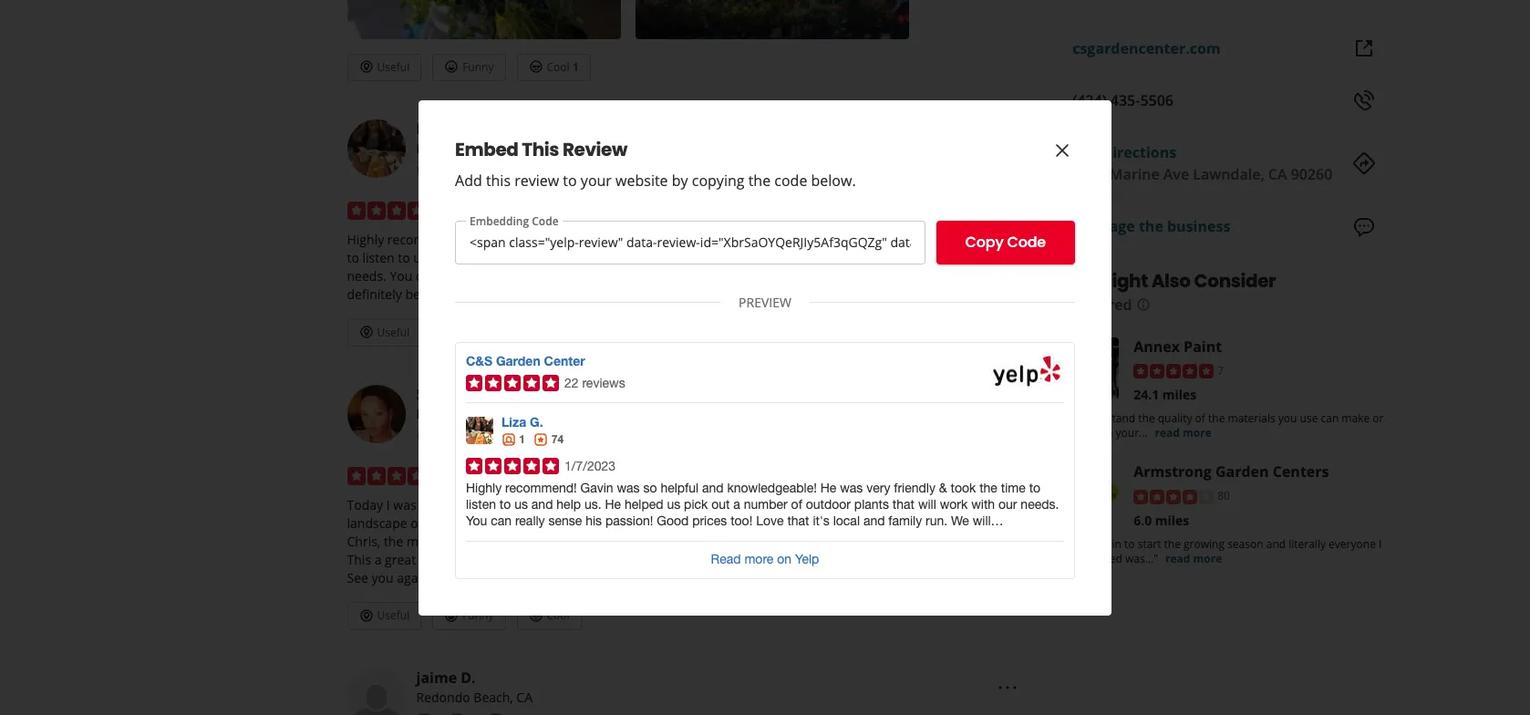 Task type: vqa. For each thing, say whether or not it's contained in the screenshot.
introduce
no



Task type: locate. For each thing, give the bounding box(es) containing it.
7, right jan
[[475, 202, 485, 219]]

1 16 friends v2 image from the top
[[416, 163, 431, 178]]

friends element
[[416, 711, 442, 715]]

place
[[477, 551, 508, 568]]

photos element containing 16
[[489, 162, 522, 180]]

can inside highly recommend! gavin was so helpful and knowledgeable! he was very friendly & took the time to listen to us and help us. he helped us pick out a number of outdoor plants that will work with our needs. you can really sense his passion! good prices too! love that it's local and family run. we will definitely be back!
[[416, 268, 437, 285]]

0 horizontal spatial garden
[[679, 496, 724, 514]]

1 redondo from the top
[[416, 140, 470, 157]]

of inside 'today i was fortunate to visit a garden center gem. c&s garden center is a houseplant and landscape oasis.  i can buy a table plant, olive tree and fix my rake all in one place! chris, the manager, is very kind and ready to be of assistance and very knowledgeable. this a great all in one place to come plant play! see you again soon,'
[[634, 533, 646, 550]]

it's
[[747, 268, 763, 285]]

2 useful button from the top
[[347, 319, 422, 347]]

is right center
[[770, 496, 780, 514]]

1 horizontal spatial you
[[1058, 268, 1093, 293]]

so
[[531, 231, 545, 248]]

7, for jul
[[471, 467, 481, 485]]

0 vertical spatial this
[[522, 136, 559, 162]]

was left so
[[504, 231, 527, 248]]

was
[[504, 231, 527, 248], [735, 231, 758, 248], [393, 496, 417, 514]]

will down &
[[835, 249, 855, 267]]

ca inside stacy s. los angeles, ca
[[493, 405, 509, 422]]

sense
[[476, 268, 510, 285]]

more for garden
[[1194, 551, 1223, 567]]

16 photos v2 image for d.
[[489, 712, 504, 715]]

16 cool v2 image
[[529, 59, 543, 74], [529, 608, 543, 623]]

0 horizontal spatial be
[[405, 286, 420, 303]]

again
[[397, 569, 429, 587]]

0 horizontal spatial he
[[507, 249, 524, 267]]

0 horizontal spatial you
[[390, 268, 413, 285]]

1 vertical spatial read
[[1166, 551, 1191, 567]]

1 vertical spatial useful
[[377, 325, 410, 340]]

7
[[1218, 363, 1224, 378]]

close image
[[1052, 140, 1074, 162]]

0 horizontal spatial you
[[372, 569, 394, 587]]

code
[[775, 170, 808, 190]]

you down listen
[[390, 268, 413, 285]]

1 vertical spatial read more
[[1166, 551, 1223, 567]]

useful left 16 funny v2 icon
[[377, 59, 410, 75]]

read more up armstrong
[[1155, 426, 1212, 441]]

30
[[508, 427, 522, 444]]

very inside highly recommend! gavin was so helpful and knowledgeable! he was very friendly & took the time to listen to us and help us. he helped us pick out a number of outdoor plants that will work with our needs. you can really sense his passion! good prices too! love that it's local and family run. we will definitely be back!
[[762, 231, 787, 248]]

2 cool button from the top
[[517, 602, 582, 630]]

2 vertical spatial funny
[[463, 608, 494, 624]]

7, for jan
[[475, 202, 485, 219]]

photo of liza g. image
[[347, 120, 406, 178]]

garden up 80
[[1216, 462, 1270, 482]]

1 us from the left
[[414, 249, 428, 267]]

the right message
[[1139, 217, 1164, 237]]

photos element right the 74
[[489, 162, 522, 180]]

  text field inside 'copy code' "region"
[[455, 220, 926, 264]]

1 horizontal spatial we
[[1058, 411, 1074, 426]]

fix
[[669, 515, 684, 532]]

funny button down "back!"
[[433, 319, 506, 347]]

3 16 photos v2 image from the top
[[489, 712, 504, 715]]

reviews element
[[449, 162, 482, 180], [449, 427, 482, 445]]

0 vertical spatial is
[[770, 496, 780, 514]]

miles up quality
[[1163, 386, 1197, 404]]

7,
[[475, 202, 485, 219], [471, 467, 481, 485]]

2 horizontal spatial was
[[735, 231, 758, 248]]

1 vertical spatial will
[[913, 268, 933, 285]]

to left start
[[1125, 537, 1135, 552]]

1 horizontal spatial this
[[522, 136, 559, 162]]

all down center
[[738, 515, 752, 532]]

can right use
[[1321, 411, 1340, 426]]

2 vertical spatial cool
[[547, 608, 570, 624]]

of up love
[[701, 249, 713, 267]]

really
[[440, 268, 473, 285]]

beach, inside jaime d. redondo beach, ca
[[474, 689, 513, 706]]

3 useful from the top
[[377, 608, 410, 624]]

beach, up the 74
[[474, 140, 513, 157]]

funny right 16 funny v2 image
[[463, 608, 494, 624]]

3 photos element from the top
[[489, 711, 515, 715]]

stacy s. link
[[416, 384, 471, 404]]

0 vertical spatial all
[[738, 515, 752, 532]]

1 horizontal spatial was
[[504, 231, 527, 248]]

1 vertical spatial 16 review v2 image
[[449, 712, 464, 715]]

0 vertical spatial will
[[835, 249, 855, 267]]

1 vertical spatial you
[[372, 569, 394, 587]]

435-
[[1111, 90, 1141, 110]]

1 vertical spatial garden
[[679, 496, 724, 514]]

was up outdoor
[[735, 231, 758, 248]]

3 useful button from the top
[[347, 602, 422, 630]]

1 horizontal spatial in
[[755, 515, 766, 532]]

copy code
[[966, 232, 1046, 253]]

of
[[701, 249, 713, 267], [1196, 411, 1206, 426], [634, 533, 646, 550]]

liza g. redondo beach, ca
[[416, 119, 533, 157]]

with
[[891, 249, 916, 267]]

and up come
[[537, 533, 559, 550]]

1 horizontal spatial he
[[715, 231, 732, 248]]

3 funny from the top
[[463, 608, 494, 624]]

16 cool v2 image inside cool button
[[529, 608, 543, 623]]

16 review v2 image
[[449, 429, 464, 443]]

assistance
[[649, 533, 710, 550]]

more for paint
[[1183, 426, 1212, 441]]

0 horizontal spatial was
[[393, 496, 417, 514]]

2 useful from the top
[[377, 325, 410, 340]]

funny right 16 funny v2 icon
[[463, 59, 494, 75]]

landscape
[[347, 515, 407, 532]]

0 vertical spatial photos element
[[489, 162, 522, 180]]

16 funny v2 image
[[444, 608, 459, 623]]

16 friends v2 image down liza
[[416, 163, 431, 178]]

your…
[[1116, 426, 1148, 441]]

16 funny v2 image
[[444, 59, 459, 74]]

0 horizontal spatial all
[[419, 551, 433, 568]]

cool down come
[[547, 608, 570, 624]]

16 review v2 image right friends element
[[449, 712, 464, 715]]

16 useful v2 image
[[359, 608, 374, 623]]

1 horizontal spatial of
[[701, 249, 713, 267]]

1 horizontal spatial i
[[448, 515, 451, 532]]

miles down 4 star rating image
[[1156, 512, 1190, 529]]

miles
[[1163, 386, 1197, 404], [1156, 512, 1190, 529]]

2 16 useful v2 image from the top
[[359, 325, 374, 339]]

read more right start
[[1166, 551, 1223, 567]]

0 horizontal spatial of
[[634, 533, 646, 550]]

get directions link
[[1073, 142, 1177, 162]]

a inside highly recommend! gavin was so helpful and knowledgeable! he was very friendly & took the time to listen to us and help us. he helped us pick out a number of outdoor plants that will work with our needs. you can really sense his passion! good prices too! love that it's local and family run. we will definitely be back!
[[639, 249, 646, 267]]

2 16 friends v2 image from the top
[[416, 712, 431, 715]]

24 phone v2 image
[[1353, 89, 1375, 111]]

and down "c&s"
[[643, 515, 666, 532]]

cool button down come
[[517, 602, 582, 630]]

1 horizontal spatial can
[[455, 515, 476, 532]]

his
[[514, 268, 531, 285]]

centers
[[1273, 462, 1330, 482]]

24 external link v2 image
[[1353, 37, 1375, 59]]

passion!
[[534, 268, 583, 285]]

0 vertical spatial read more link
[[1155, 426, 1212, 441]]

1 vertical spatial read more link
[[1166, 551, 1223, 567]]

useful right 16 useful v2 image
[[377, 608, 410, 624]]

in down manager,
[[436, 551, 447, 568]]

read more link for annex
[[1155, 426, 1212, 441]]

very up place at the left
[[479, 533, 504, 550]]

1 useful button from the top
[[347, 53, 422, 81]]

1 vertical spatial he
[[507, 249, 524, 267]]

redondo down the liza g. link
[[416, 140, 470, 157]]

chris,
[[347, 533, 381, 550]]

plant,
[[548, 515, 582, 532]]

0 vertical spatial funny
[[463, 59, 494, 75]]

2 horizontal spatial in
[[1113, 537, 1122, 552]]

1 vertical spatial of
[[1196, 411, 1206, 426]]

1 vertical spatial i
[[448, 515, 451, 532]]

that down outdoor
[[719, 268, 743, 285]]

2 16 photos v2 image from the top
[[489, 429, 504, 443]]

0 vertical spatial we
[[891, 268, 910, 285]]

useful button down see on the bottom
[[347, 602, 422, 630]]

reviews element containing 74
[[449, 162, 482, 180]]

directions
[[1102, 142, 1177, 162]]

beach, down d.
[[474, 689, 513, 706]]

cool button
[[517, 319, 582, 347], [517, 602, 582, 630]]

0 vertical spatial that
[[808, 249, 832, 267]]

us.
[[486, 249, 504, 267]]

can left buy
[[455, 515, 476, 532]]

read right your…
[[1155, 426, 1180, 441]]

1 funny from the top
[[463, 59, 494, 75]]

add
[[455, 170, 482, 190]]

the left code
[[749, 170, 771, 190]]

stacy s. los angeles, ca
[[416, 384, 509, 422]]

0 horizontal spatial can
[[416, 268, 437, 285]]

0 vertical spatial 16 cool v2 image
[[529, 59, 543, 74]]

cool left 1
[[547, 59, 570, 75]]

1 vertical spatial we
[[1058, 411, 1074, 426]]

jaime d. redondo beach, ca
[[416, 668, 533, 706]]

read more
[[1155, 426, 1212, 441], [1166, 551, 1223, 567]]

1 16 cool v2 image from the top
[[529, 59, 543, 74]]

0 horizontal spatial we
[[891, 268, 910, 285]]

jan
[[453, 202, 471, 219]]

funny for 16 funny v2 image
[[463, 608, 494, 624]]

16 friends v2 image inside friends element
[[416, 712, 431, 715]]

2 vertical spatial useful button
[[347, 602, 422, 630]]

cool for jan 7, 2023
[[547, 325, 570, 340]]

photos element for jaime d.
[[489, 711, 515, 715]]

i down fortunate
[[448, 515, 451, 532]]

photos element
[[489, 162, 522, 180], [489, 427, 522, 445], [489, 711, 515, 715]]

i
[[387, 496, 390, 514], [448, 515, 451, 532], [1379, 537, 1382, 552]]

be
[[405, 286, 420, 303], [615, 533, 630, 550]]

one left place! at the right of the page
[[769, 515, 792, 532]]

cool 1
[[547, 59, 579, 75]]

1 vertical spatial can
[[1321, 411, 1340, 426]]

0 vertical spatial can
[[416, 268, 437, 285]]

season
[[1228, 537, 1264, 552]]

1 vertical spatial 7,
[[471, 467, 481, 485]]

2 beach, from the top
[[474, 689, 513, 706]]

the up great
[[384, 533, 404, 550]]

the inside highly recommend! gavin was so helpful and knowledgeable! he was very friendly & took the time to listen to us and help us. he helped us pick out a number of outdoor plants that will work with our needs. you can really sense his passion! good prices too! love that it's local and family run. we will definitely be back!
[[881, 231, 901, 248]]

useful button
[[347, 53, 422, 81], [347, 319, 422, 347], [347, 602, 422, 630]]

1 vertical spatial cool
[[547, 325, 570, 340]]

this up see on the bottom
[[347, 551, 371, 568]]

0 vertical spatial redondo
[[416, 140, 470, 157]]

photos element right the 25 in the left bottom of the page
[[489, 427, 522, 445]]

photos element down jaime d. redondo beach, ca
[[489, 711, 515, 715]]

was…"
[[1126, 551, 1159, 567]]

marine
[[1110, 164, 1160, 184]]

read for annex
[[1155, 426, 1180, 441]]

1 vertical spatial 16 photos v2 image
[[489, 429, 504, 443]]

ca inside get directions 4167 marine ave lawndale, ca 90260
[[1269, 164, 1288, 184]]

2 vertical spatial funny button
[[433, 602, 506, 630]]

1 16 photos v2 image from the top
[[489, 163, 504, 178]]

us down the helpful
[[571, 249, 585, 267]]

we inside highly recommend! gavin was so helpful and knowledgeable! he was very friendly & took the time to listen to us and help us. he helped us pick out a number of outdoor plants that will work with our needs. you can really sense his passion! good prices too! love that it's local and family run. we will definitely be back!
[[891, 268, 910, 285]]

i up landscape
[[387, 496, 390, 514]]

in down center
[[755, 515, 766, 532]]

0 vertical spatial 16 photos v2 image
[[489, 163, 504, 178]]

1 vertical spatial funny button
[[433, 319, 506, 347]]

you
[[390, 268, 413, 285], [1058, 268, 1093, 293]]

1 horizontal spatial garden
[[1216, 462, 1270, 482]]

annex paint
[[1134, 336, 1223, 356]]

5 star rating image up today
[[347, 467, 446, 485]]

0 vertical spatial 5 star rating image
[[347, 202, 446, 220]]

2 vertical spatial can
[[455, 515, 476, 532]]

be down tree
[[615, 533, 630, 550]]

1 beach, from the top
[[474, 140, 513, 157]]

copy code region
[[444, 169, 1087, 579]]

0 vertical spatial 16 review v2 image
[[449, 163, 464, 178]]

16 review v2 image inside 'reviews' element
[[449, 163, 464, 178]]

1 16 useful v2 image from the top
[[359, 59, 374, 74]]

1 horizontal spatial that
[[808, 249, 832, 267]]

1 horizontal spatial all
[[738, 515, 752, 532]]

message the business
[[1073, 217, 1231, 237]]

or
[[1373, 411, 1384, 426]]

is right manager,
[[467, 533, 476, 550]]

0 horizontal spatial one
[[451, 551, 473, 568]]

jan 7, 2023
[[453, 202, 518, 219]]

fortunate
[[420, 496, 476, 514]]

more left season at the right
[[1194, 551, 1223, 567]]

was up oasis.
[[393, 496, 417, 514]]

0 vertical spatial cool button
[[517, 319, 582, 347]]

5 star rating image up recommend!
[[347, 202, 446, 220]]

2 reviews element from the top
[[449, 427, 482, 445]]

business
[[1168, 217, 1231, 237]]

16 cool v2 image for funny button corresponding to jul
[[529, 608, 543, 623]]

liza
[[416, 119, 445, 139]]

1 you from the left
[[390, 268, 413, 285]]

we left both
[[1058, 411, 1074, 426]]

and inside "i stopped in to start the growing season and literally everyone i encountered was…"
[[1267, 537, 1286, 552]]

0 vertical spatial he
[[715, 231, 732, 248]]

photo of stacy s. image
[[347, 385, 406, 443]]

&
[[839, 231, 848, 248]]

beach, for d.
[[474, 689, 513, 706]]

and
[[593, 231, 615, 248], [431, 249, 454, 267], [797, 268, 820, 285], [864, 496, 887, 514], [643, 515, 666, 532], [537, 533, 559, 550], [714, 533, 736, 550], [1267, 537, 1286, 552]]

the inside "i stopped in to start the growing season and literally everyone i encountered was…"
[[1165, 537, 1181, 552]]

the inside 'copy code' "region"
[[749, 170, 771, 190]]

2 us from the left
[[571, 249, 585, 267]]

3 cool from the top
[[547, 608, 570, 624]]

buy
[[479, 515, 501, 532]]

"i stopped in to start the growing season and literally everyone i encountered was…"
[[1058, 537, 1382, 567]]

beach, inside liza g. redondo beach, ca
[[474, 140, 513, 157]]

we inside we understand the quality of the materials you use can make or break both your…
[[1058, 411, 1074, 426]]

16 photos v2 image left 30
[[489, 429, 504, 443]]

5 star rating image up 24.1 miles
[[1134, 364, 1214, 379]]

we down with
[[891, 268, 910, 285]]

1 vertical spatial 16 friends v2 image
[[416, 712, 431, 715]]

in right stopped
[[1113, 537, 1122, 552]]

read more link right start
[[1166, 551, 1223, 567]]

0 vertical spatial useful button
[[347, 53, 422, 81]]

review
[[515, 170, 559, 190]]

2 funny button from the top
[[433, 319, 506, 347]]

can up "back!"
[[416, 268, 437, 285]]

0 horizontal spatial will
[[835, 249, 855, 267]]

16 photos v2 image down jaime d. redondo beach, ca
[[489, 712, 504, 715]]

2 vertical spatial photos element
[[489, 711, 515, 715]]

this inside dialog
[[522, 136, 559, 162]]

ca for d.
[[517, 689, 533, 706]]

16 friends v2 image
[[416, 163, 431, 178], [416, 712, 431, 715]]

0 horizontal spatial us
[[414, 249, 428, 267]]

1 16 review v2 image from the top
[[449, 163, 464, 178]]

ca inside liza g. redondo beach, ca
[[517, 140, 533, 157]]

1 vertical spatial one
[[451, 551, 473, 568]]

1 photos element from the top
[[489, 162, 522, 180]]

0 vertical spatial funny button
[[433, 53, 506, 81]]

that
[[808, 249, 832, 267], [719, 268, 743, 285]]

highly recommend! gavin was so helpful and knowledgeable! he was very friendly & took the time to listen to us and help us. he helped us pick out a number of outdoor plants that will work with our needs. you can really sense his passion! good prices too! love that it's local and family run. we will definitely be back!
[[347, 231, 940, 303]]

7, right jul
[[471, 467, 481, 485]]

very up plants
[[762, 231, 787, 248]]

see
[[347, 569, 368, 587]]

0 vertical spatial reviews element
[[449, 162, 482, 180]]

1 reviews element from the top
[[449, 162, 482, 180]]

16 photos v2 image
[[489, 163, 504, 178], [489, 429, 504, 443], [489, 712, 504, 715]]

0 vertical spatial 7,
[[475, 202, 485, 219]]

2 redondo from the top
[[416, 689, 470, 706]]

1 horizontal spatial be
[[615, 533, 630, 550]]

review
[[563, 136, 628, 162]]

5 star rating image
[[347, 202, 446, 220], [1134, 364, 1214, 379], [347, 467, 446, 485]]

funny for 16 funny v2 icon
[[463, 59, 494, 75]]

redondo inside liza g. redondo beach, ca
[[416, 140, 470, 157]]

1 cool button from the top
[[517, 319, 582, 347]]

2 vertical spatial 16 photos v2 image
[[489, 712, 504, 715]]

he up his
[[507, 249, 524, 267]]

0 vertical spatial 16 friends v2 image
[[416, 163, 431, 178]]

useful down definitely
[[377, 325, 410, 340]]

5 star rating image for recommend!
[[347, 202, 446, 220]]

embed this review
[[455, 136, 628, 162]]

0 vertical spatial miles
[[1163, 386, 1197, 404]]

2 vertical spatial useful
[[377, 608, 410, 624]]

reviews element containing 25
[[449, 427, 482, 445]]

1 vertical spatial reviews element
[[449, 427, 482, 445]]

more up armstrong
[[1183, 426, 1212, 441]]

run.
[[863, 268, 887, 285]]

funny down sense
[[463, 325, 494, 340]]

funny button
[[433, 53, 506, 81], [433, 319, 506, 347], [433, 602, 506, 630]]

table
[[515, 515, 545, 532]]

he up outdoor
[[715, 231, 732, 248]]

3 funny button from the top
[[433, 602, 506, 630]]

1 vertical spatial more
[[1194, 551, 1223, 567]]

photos element containing 30
[[489, 427, 522, 445]]

16 review v2 image
[[449, 163, 464, 178], [449, 712, 464, 715]]

80
[[1218, 488, 1231, 504]]

1 vertical spatial miles
[[1156, 512, 1190, 529]]

16 useful v2 image up photo of liza g.
[[359, 59, 374, 74]]

2022
[[485, 467, 514, 485]]

1 vertical spatial be
[[615, 533, 630, 550]]

rake
[[709, 515, 735, 532]]

read
[[1155, 426, 1180, 441], [1166, 551, 1191, 567]]

and right season at the right
[[1267, 537, 1286, 552]]

funny
[[463, 59, 494, 75], [463, 325, 494, 340], [463, 608, 494, 624]]

this
[[486, 170, 511, 190]]

to inside 'copy code' "region"
[[563, 170, 577, 190]]

0 vertical spatial i
[[387, 496, 390, 514]]

  text field
[[455, 220, 926, 264]]

redondo inside jaime d. redondo beach, ca
[[416, 689, 470, 706]]

2 horizontal spatial can
[[1321, 411, 1340, 426]]

0 vertical spatial be
[[405, 286, 420, 303]]

good
[[587, 268, 619, 285]]

4 star rating image
[[1134, 490, 1214, 505]]

you left use
[[1279, 411, 1298, 426]]

useful button left 16 funny v2 icon
[[347, 53, 422, 81]]

0 horizontal spatial that
[[719, 268, 743, 285]]

funny button for jul
[[433, 602, 506, 630]]

can inside 'today i was fortunate to visit a garden center gem. c&s garden center is a houseplant and landscape oasis.  i can buy a table plant, olive tree and fix my rake all in one place! chris, the manager, is very kind and ready to be of assistance and very knowledgeable. this a great all in one place to come plant play! see you again soon,'
[[455, 515, 476, 532]]

0 vertical spatial of
[[701, 249, 713, 267]]

16 photos v2 image left 16
[[489, 163, 504, 178]]

of right quality
[[1196, 411, 1206, 426]]

0 horizontal spatial this
[[347, 551, 371, 568]]

will down our
[[913, 268, 933, 285]]

to left your
[[563, 170, 577, 190]]

us down recommend!
[[414, 249, 428, 267]]

2 16 cool v2 image from the top
[[529, 608, 543, 623]]

and up the pick
[[593, 231, 615, 248]]

be left "back!"
[[405, 286, 420, 303]]

out
[[616, 249, 636, 267]]

0 vertical spatial you
[[1279, 411, 1298, 426]]

1 vertical spatial useful button
[[347, 319, 422, 347]]

this up review at the top
[[522, 136, 559, 162]]

useful button for jul 7, 2022
[[347, 602, 422, 630]]

break
[[1058, 426, 1087, 441]]

read right start
[[1166, 551, 1191, 567]]

that down "friendly"
[[808, 249, 832, 267]]

to down highly
[[347, 249, 359, 267]]

2 cool from the top
[[547, 325, 570, 340]]

read more for armstrong
[[1166, 551, 1223, 567]]

1 vertical spatial 16 useful v2 image
[[359, 325, 374, 339]]

1 horizontal spatial you
[[1279, 411, 1298, 426]]

16 cool v2 image down come
[[529, 608, 543, 623]]

all down manager,
[[419, 551, 433, 568]]

16 review v2 image left the 74
[[449, 163, 464, 178]]

4167
[[1073, 164, 1106, 184]]

ca inside jaime d. redondo beach, ca
[[517, 689, 533, 706]]

cool for jul 7, 2022
[[547, 608, 570, 624]]

cool down passion! on the left top of the page
[[547, 325, 570, 340]]

16 useful v2 image
[[359, 59, 374, 74], [359, 325, 374, 339]]

read more link for armstrong
[[1166, 551, 1223, 567]]

16 cool v2 image left cool 1
[[529, 59, 543, 74]]

start
[[1138, 537, 1162, 552]]

your
[[581, 170, 612, 190]]

2 photos element from the top
[[489, 427, 522, 445]]

0 vertical spatial cool
[[547, 59, 570, 75]]



Task type: describe. For each thing, give the bounding box(es) containing it.
(424)
[[1073, 90, 1107, 110]]

friendly
[[790, 231, 836, 248]]

los
[[416, 405, 437, 422]]

16 cool v2 image for 1st funny button
[[529, 59, 543, 74]]

(424) 435-5506
[[1073, 90, 1174, 110]]

might
[[1096, 268, 1148, 293]]

2023
[[488, 202, 518, 219]]

a right visit
[[522, 496, 529, 514]]

0 horizontal spatial is
[[467, 533, 476, 550]]

reviews element for liza g.
[[449, 162, 482, 180]]

be inside 'today i was fortunate to visit a garden center gem. c&s garden center is a houseplant and landscape oasis.  i can buy a table plant, olive tree and fix my rake all in one place! chris, the manager, is very kind and ready to be of assistance and very knowledgeable. this a great all in one place to come plant play! see you again soon,'
[[615, 533, 630, 550]]

gavin
[[467, 231, 501, 248]]

copying
[[692, 170, 745, 190]]

gem.
[[619, 496, 648, 514]]

oasis.
[[411, 515, 444, 532]]

armstrong garden centers image
[[1058, 463, 1120, 525]]

5506
[[1141, 90, 1174, 110]]

lawndale,
[[1194, 164, 1265, 184]]

angeles,
[[440, 405, 490, 422]]

redondo for liza
[[416, 140, 470, 157]]

to down kind
[[511, 551, 524, 568]]

2 16 review v2 image from the top
[[449, 712, 464, 715]]

1 horizontal spatial will
[[913, 268, 933, 285]]

2 vertical spatial 5 star rating image
[[347, 467, 446, 485]]

a right buy
[[504, 515, 511, 532]]

beach, for g.
[[474, 140, 513, 157]]

16 photos v2 image for g.
[[489, 163, 504, 178]]

took
[[851, 231, 878, 248]]

read for armstrong
[[1166, 551, 1191, 567]]

embed this review dialog
[[0, 0, 1531, 715]]

photos element for liza g.
[[489, 162, 522, 180]]

kind
[[508, 533, 533, 550]]

the inside 'today i was fortunate to visit a garden center gem. c&s garden center is a houseplant and landscape oasis.  i can buy a table plant, olive tree and fix my rake all in one place! chris, the manager, is very kind and ready to be of assistance and very knowledgeable. this a great all in one place to come plant play! see you again soon,'
[[384, 533, 404, 550]]

redondo for jaime
[[416, 689, 470, 706]]

garden
[[532, 496, 574, 514]]

and right local
[[797, 268, 820, 285]]

center
[[578, 496, 616, 514]]

s.
[[459, 384, 471, 404]]

to up play!
[[600, 533, 612, 550]]

16
[[508, 162, 522, 179]]

you inside 'today i was fortunate to visit a garden center gem. c&s garden center is a houseplant and landscape oasis.  i can buy a table plant, olive tree and fix my rake all in one place! chris, the manager, is very kind and ready to be of assistance and very knowledgeable. this a great all in one place to come plant play! see you again soon,'
[[372, 569, 394, 587]]

helped
[[527, 249, 568, 267]]

2 funny from the top
[[463, 325, 494, 340]]

photos element for stacy s.
[[489, 427, 522, 445]]

knowledgeable!
[[619, 231, 712, 248]]

we understand the quality of the materials you use can make or break both your…
[[1058, 411, 1384, 441]]

a right center
[[783, 496, 790, 514]]

code
[[1008, 232, 1046, 253]]

miles for armstrong
[[1156, 512, 1190, 529]]

liza g. link
[[416, 119, 464, 139]]

olive
[[585, 515, 613, 532]]

can inside we understand the quality of the materials you use can make or break both your…
[[1321, 411, 1340, 426]]

cool button for 2023
[[517, 319, 582, 347]]

everyone
[[1329, 537, 1377, 552]]

1 horizontal spatial is
[[770, 496, 780, 514]]

needs.
[[347, 268, 387, 285]]

recommend!
[[388, 231, 464, 248]]

plants
[[768, 249, 804, 267]]

you inside highly recommend! gavin was so helpful and knowledgeable! he was very friendly & took the time to listen to us and help us. he helped us pick out a number of outdoor plants that will work with our needs. you can really sense his passion! good prices too! love that it's local and family run. we will definitely be back!
[[390, 268, 413, 285]]

funny button for jan
[[433, 319, 506, 347]]

time
[[904, 231, 931, 248]]

you inside we understand the quality of the materials you use can make or break both your…
[[1279, 411, 1298, 426]]

useful for jul
[[377, 608, 410, 624]]

was inside 'today i was fortunate to visit a garden center gem. c&s garden center is a houseplant and landscape oasis.  i can buy a table plant, olive tree and fix my rake all in one place! chris, the manager, is very kind and ready to be of assistance and very knowledgeable. this a great all in one place to come plant play! see you again soon,'
[[393, 496, 417, 514]]

definitely
[[347, 286, 402, 303]]

copy code button
[[937, 220, 1076, 264]]

25
[[468, 427, 482, 444]]

and right houseplant
[[864, 496, 887, 514]]

photo of jaime d. image
[[347, 669, 406, 715]]

jul 7, 2022
[[453, 467, 514, 485]]

be inside highly recommend! gavin was so helpful and knowledgeable! he was very friendly & took the time to listen to us and help us. he helped us pick out a number of outdoor plants that will work with our needs. you can really sense his passion! good prices too! love that it's local and family run. we will definitely be back!
[[405, 286, 420, 303]]

1
[[573, 59, 579, 75]]

get directions 4167 marine ave lawndale, ca 90260
[[1073, 142, 1333, 184]]

1 horizontal spatial one
[[769, 515, 792, 532]]

local
[[767, 268, 794, 285]]

highly
[[347, 231, 384, 248]]

add this review to your website by copying the code below.
[[455, 170, 856, 190]]

to right listen
[[398, 249, 410, 267]]

reviews element for stacy s.
[[449, 427, 482, 445]]

stopped
[[1068, 537, 1110, 552]]

helpful
[[548, 231, 589, 248]]

the down 24.1
[[1139, 411, 1156, 426]]

1 useful from the top
[[377, 59, 410, 75]]

i inside "i stopped in to start the growing season and literally everyone i encountered was…"
[[1379, 537, 1382, 552]]

manager,
[[407, 533, 463, 550]]

to inside "i stopped in to start the growing season and literally everyone i encountered was…"
[[1125, 537, 1135, 552]]

to up buy
[[479, 496, 492, 514]]

literally
[[1289, 537, 1326, 552]]

useful button for jan 7, 2023
[[347, 319, 422, 347]]

0 horizontal spatial in
[[436, 551, 447, 568]]

make
[[1342, 411, 1371, 426]]

of inside we understand the quality of the materials you use can make or break both your…
[[1196, 411, 1206, 426]]

too!
[[662, 268, 685, 285]]

annex paint image
[[1058, 337, 1120, 399]]

consider
[[1195, 268, 1277, 293]]

ready
[[563, 533, 597, 550]]

visit
[[495, 496, 518, 514]]

a left great
[[375, 551, 382, 568]]

miles for annex
[[1163, 386, 1197, 404]]

prices
[[623, 268, 658, 285]]

6.0
[[1134, 512, 1152, 529]]

paint
[[1184, 336, 1223, 356]]

the inside button
[[1139, 217, 1164, 237]]

outdoor
[[716, 249, 764, 267]]

"i
[[1058, 537, 1065, 552]]

knowledgeable.
[[768, 533, 862, 550]]

by
[[672, 170, 688, 190]]

armstrong garden centers link
[[1134, 462, 1330, 482]]

24 message v2 image
[[1353, 216, 1375, 238]]

center
[[727, 496, 767, 514]]

csgardencenter.com
[[1073, 38, 1221, 58]]

cool button for 2022
[[517, 602, 582, 630]]

use
[[1301, 411, 1319, 426]]

this inside 'today i was fortunate to visit a garden center gem. c&s garden center is a houseplant and landscape oasis.  i can buy a table plant, olive tree and fix my rake all in one place! chris, the manager, is very kind and ready to be of assistance and very knowledgeable. this a great all in one place to come plant play! see you again soon,'
[[347, 551, 371, 568]]

the left materials
[[1209, 411, 1226, 426]]

c&s
[[652, 496, 676, 514]]

ca for g.
[[517, 140, 533, 157]]

and down rake at the left bottom of page
[[714, 533, 736, 550]]

come
[[527, 551, 560, 568]]

you might also consider
[[1058, 268, 1277, 293]]

embed
[[455, 136, 519, 162]]

very down center
[[740, 533, 765, 550]]

1 cool from the top
[[547, 59, 570, 75]]

website
[[616, 170, 668, 190]]

and up really
[[431, 249, 454, 267]]

16 photos v2 image for s.
[[489, 429, 504, 443]]

of inside highly recommend! gavin was so helpful and knowledgeable! he was very friendly & took the time to listen to us and help us. he helped us pick out a number of outdoor plants that will work with our needs. you can really sense his passion! good prices too! love that it's local and family run. we will definitely be back!
[[701, 249, 713, 267]]

1 funny button from the top
[[433, 53, 506, 81]]

preview
[[739, 293, 792, 311]]

both
[[1089, 426, 1113, 441]]

5 star rating image for miles
[[1134, 364, 1214, 379]]

my
[[687, 515, 705, 532]]

1 vertical spatial all
[[419, 551, 433, 568]]

listen
[[363, 249, 395, 267]]

read more for annex
[[1155, 426, 1212, 441]]

play!
[[597, 551, 625, 568]]

16 friends v2 image
[[416, 429, 431, 443]]

0 vertical spatial garden
[[1216, 462, 1270, 482]]

useful for jan
[[377, 325, 410, 340]]

2 you from the left
[[1058, 268, 1093, 293]]

quality
[[1158, 411, 1193, 426]]

24 directions v2 image
[[1353, 152, 1375, 174]]

family
[[823, 268, 860, 285]]

great
[[385, 551, 416, 568]]

growing
[[1184, 537, 1225, 552]]

in inside "i stopped in to start the growing season and literally everyone i encountered was…"
[[1113, 537, 1122, 552]]

stacy
[[416, 384, 455, 404]]

ca for s.
[[493, 405, 509, 422]]

24.1
[[1134, 386, 1160, 404]]

garden inside 'today i was fortunate to visit a garden center gem. c&s garden center is a houseplant and landscape oasis.  i can buy a table plant, olive tree and fix my rake all in one place! chris, the manager, is very kind and ready to be of assistance and very knowledgeable. this a great all in one place to come plant play! see you again soon,'
[[679, 496, 724, 514]]

16 info v2 image
[[1136, 298, 1151, 312]]

back!
[[424, 286, 455, 303]]



